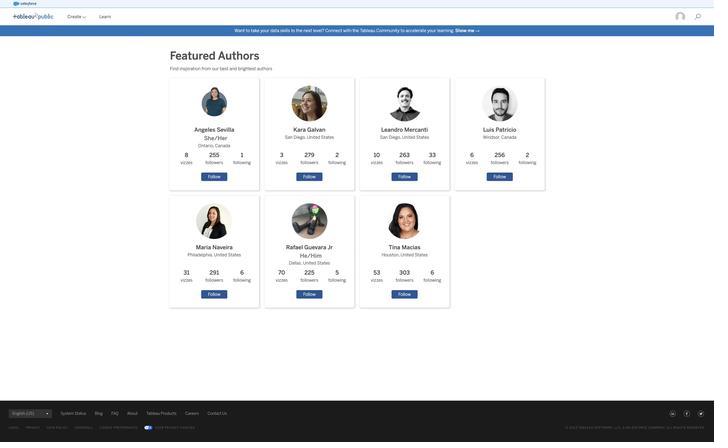 Task type: vqa. For each thing, say whether or not it's contained in the screenshot.
The Canada corresponding to 255
yes



Task type: locate. For each thing, give the bounding box(es) containing it.
rights
[[674, 426, 687, 430]]

follow down 279 followers
[[304, 174, 316, 179]]

following for 279
[[329, 160, 346, 165]]

follow button down 263 followers
[[392, 173, 418, 181]]

from
[[202, 66, 211, 71]]

rafael
[[286, 244, 303, 251]]

san diego, united states down leandro mercanti
[[380, 135, 430, 140]]

1
[[241, 152, 243, 158]]

to
[[246, 28, 250, 33], [291, 28, 295, 33], [401, 28, 405, 33]]

diego, down leandro
[[389, 135, 401, 140]]

6 for maria naveira
[[240, 269, 244, 276]]

0 horizontal spatial diego,
[[294, 135, 306, 140]]

1 2 from the left
[[336, 152, 339, 158]]

291 followers
[[206, 269, 223, 283]]

2 6 following from the left
[[424, 269, 442, 283]]

canada down she/her
[[215, 143, 231, 148]]

tina macias
[[389, 244, 421, 251]]

2023
[[570, 426, 578, 430]]

follow button down 291 followers
[[201, 290, 227, 298]]

followers down 279
[[301, 160, 319, 165]]

2 san diego, united states from the left
[[380, 135, 430, 140]]

follow down 303 followers
[[399, 292, 411, 297]]

10
[[374, 152, 380, 158]]

avatar image for rafael guevara jr image
[[292, 203, 328, 239]]

1 horizontal spatial your
[[428, 28, 437, 33]]

logo image
[[13, 13, 53, 20]]

3
[[280, 152, 284, 158]]

states down naveira at left bottom
[[228, 252, 241, 257]]

states for maria naveira
[[228, 252, 241, 257]]

me
[[468, 28, 475, 33]]

1 horizontal spatial the
[[353, 28, 359, 33]]

tina
[[389, 244, 401, 251]]

san down leandro
[[380, 135, 388, 140]]

follow down 291 followers
[[208, 292, 221, 297]]

2 to from the left
[[291, 28, 295, 33]]

0 horizontal spatial privacy
[[26, 426, 40, 430]]

luis
[[484, 127, 495, 133]]

cookie preferences button
[[100, 425, 138, 431]]

1 horizontal spatial canada
[[502, 135, 517, 140]]

follow button
[[201, 173, 227, 181], [297, 173, 323, 181], [392, 173, 418, 181], [487, 173, 513, 181], [201, 290, 227, 298], [297, 290, 323, 298], [392, 290, 418, 298]]

2 vertical spatial tableau
[[579, 426, 594, 430]]

to left take
[[246, 28, 250, 33]]

0 horizontal spatial canada
[[215, 143, 231, 148]]

1 horizontal spatial 2 following
[[519, 152, 537, 165]]

your left learning.
[[428, 28, 437, 33]]

2 2 from the left
[[526, 152, 530, 158]]

0 horizontal spatial san diego, united states
[[285, 135, 334, 140]]

5 following
[[329, 269, 346, 283]]

6
[[471, 152, 474, 158], [240, 269, 244, 276], [431, 269, 435, 276]]

follow for 279
[[304, 174, 316, 179]]

follow button down '255 followers'
[[201, 173, 227, 181]]

salesforce logo image
[[13, 2, 36, 6]]

follow button down 303 followers
[[392, 290, 418, 298]]

accelerate
[[406, 28, 427, 33]]

1 vertical spatial tableau
[[147, 411, 160, 416]]

8
[[185, 152, 188, 158]]

want
[[235, 28, 245, 33]]

1 horizontal spatial 2
[[526, 152, 530, 158]]

san for leandro
[[380, 135, 388, 140]]

united down naveira at left bottom
[[214, 252, 227, 257]]

2 2 following from the left
[[519, 152, 537, 165]]

1 san from the left
[[285, 135, 293, 140]]

careers
[[185, 411, 199, 416]]

llc,
[[615, 426, 622, 430]]

with
[[343, 28, 352, 33]]

follow button for 291
[[201, 290, 227, 298]]

states
[[321, 135, 334, 140], [417, 135, 430, 140], [228, 252, 241, 257], [415, 252, 428, 257], [317, 261, 330, 266]]

0 horizontal spatial 2
[[336, 152, 339, 158]]

256 followers
[[491, 152, 509, 165]]

diego, for kara
[[294, 135, 306, 140]]

dallas, united states
[[289, 261, 330, 266]]

follow down '255 followers'
[[208, 174, 221, 179]]

0 horizontal spatial 6 following
[[233, 269, 251, 283]]

data
[[47, 426, 55, 430]]

2 horizontal spatial 6
[[471, 152, 474, 158]]

1 horizontal spatial privacy
[[165, 426, 179, 430]]

san
[[285, 135, 293, 140], [380, 135, 388, 140]]

followers down 291
[[206, 277, 223, 283]]

©
[[566, 426, 569, 430]]

canada down the patricio
[[502, 135, 517, 140]]

the right the "with"
[[353, 28, 359, 33]]

33 following
[[424, 152, 442, 165]]

avatar image for maria naveira image
[[197, 203, 232, 239]]

inspiration
[[180, 66, 201, 71]]

salesforce
[[626, 426, 648, 430]]

diego, down kara
[[294, 135, 306, 140]]

united down tina macias
[[401, 252, 414, 257]]

tableau right "2023"
[[579, 426, 594, 430]]

the left next
[[296, 28, 303, 33]]

53
[[374, 269, 381, 276]]

states for rafael guevara jr
[[317, 261, 330, 266]]

follow button down 225 followers
[[297, 290, 323, 298]]

following for 263
[[424, 160, 442, 165]]

2 following for 279
[[329, 152, 346, 165]]

to right skills
[[291, 28, 295, 33]]

status
[[75, 411, 86, 416]]

your right take
[[261, 28, 270, 33]]

1 horizontal spatial san diego, united states
[[380, 135, 430, 140]]

→
[[476, 28, 480, 33]]

selected language element
[[13, 409, 48, 418]]

2 privacy from the left
[[165, 426, 179, 430]]

followers for 303
[[396, 277, 414, 283]]

united down he/him
[[303, 261, 316, 266]]

following
[[233, 160, 251, 165], [329, 160, 346, 165], [424, 160, 442, 165], [519, 160, 537, 165], [233, 277, 251, 283], [329, 277, 346, 283], [424, 277, 442, 283]]

followers down 255
[[206, 160, 223, 165]]

leandro
[[382, 127, 403, 133]]

1 horizontal spatial diego,
[[389, 135, 401, 140]]

luis patricio link
[[478, 81, 522, 134]]

0 horizontal spatial 6
[[240, 269, 244, 276]]

2 horizontal spatial tableau
[[579, 426, 594, 430]]

6 inside 6 vizzes
[[471, 152, 474, 158]]

follow button for 256
[[487, 173, 513, 181]]

follow button down 256 followers
[[487, 173, 513, 181]]

privacy
[[26, 426, 40, 430], [165, 426, 179, 430]]

2 following
[[329, 152, 346, 165], [519, 152, 537, 165]]

1 diego, from the left
[[294, 135, 306, 140]]

show me link
[[456, 28, 475, 33]]

0 horizontal spatial to
[[246, 28, 250, 33]]

to left accelerate
[[401, 28, 405, 33]]

1 your from the left
[[261, 28, 270, 33]]

2 horizontal spatial to
[[401, 28, 405, 33]]

brightest
[[238, 66, 256, 71]]

followers
[[206, 160, 223, 165], [301, 160, 319, 165], [396, 160, 414, 165], [491, 160, 509, 165], [206, 277, 223, 283], [301, 277, 319, 283], [396, 277, 414, 283]]

3 to from the left
[[401, 28, 405, 33]]

0 horizontal spatial 2 following
[[329, 152, 346, 165]]

create button
[[61, 8, 93, 25]]

2 diego, from the left
[[389, 135, 401, 140]]

followers down "263" at top right
[[396, 160, 414, 165]]

privacy down selected language "element"
[[26, 426, 40, 430]]

go to search image
[[689, 14, 708, 20]]

system status link
[[61, 410, 86, 417]]

our
[[212, 66, 219, 71]]

angeles sevilla she/her
[[194, 127, 234, 141]]

followers for 225
[[301, 277, 319, 283]]

english
[[13, 411, 25, 416]]

followers down 256
[[491, 160, 509, 165]]

6 vizzes
[[466, 152, 479, 165]]

1 vertical spatial canada
[[215, 143, 231, 148]]

skills
[[280, 28, 290, 33]]

followers for 256
[[491, 160, 509, 165]]

vizzes for 10
[[371, 160, 383, 165]]

want to take your data skills to the next level? connect with the tableau community to accelerate your learning. show me →
[[235, 28, 480, 33]]

avatar image for tina macias image
[[387, 203, 423, 239]]

0 horizontal spatial san
[[285, 135, 293, 140]]

following for 255
[[233, 160, 251, 165]]

1 horizontal spatial tableau
[[360, 28, 376, 33]]

followers down 303
[[396, 277, 414, 283]]

windsor, canada
[[484, 135, 517, 140]]

states for tina macias
[[415, 252, 428, 257]]

about link
[[127, 410, 138, 417]]

1 privacy from the left
[[26, 426, 40, 430]]

san diego, united states
[[285, 135, 334, 140], [380, 135, 430, 140]]

united down leandro mercanti
[[402, 135, 416, 140]]

0 vertical spatial tableau
[[360, 28, 376, 33]]

vizzes for 53
[[371, 277, 383, 283]]

your privacy choices
[[155, 426, 195, 430]]

your
[[155, 426, 164, 430]]

follow button for 303
[[392, 290, 418, 298]]

privacy right your
[[165, 426, 179, 430]]

following for 256
[[519, 160, 537, 165]]

united for maria naveira
[[214, 252, 227, 257]]

avatar image for luis patricio image
[[482, 86, 518, 121]]

1 san diego, united states from the left
[[285, 135, 334, 140]]

follow button for 263
[[392, 173, 418, 181]]

0 horizontal spatial tableau
[[147, 411, 160, 416]]

2 your from the left
[[428, 28, 437, 33]]

houston,
[[382, 252, 400, 257]]

70 vizzes
[[276, 269, 288, 283]]

san diego, united states down kara galvan
[[285, 135, 334, 140]]

avatar image for leandro mercanti image
[[387, 86, 423, 121]]

1 2 following from the left
[[329, 152, 346, 165]]

legal
[[9, 426, 19, 430]]

reserved.
[[688, 426, 706, 430]]

follow down 225 followers
[[304, 292, 316, 297]]

0 horizontal spatial your
[[261, 28, 270, 33]]

1 to from the left
[[246, 28, 250, 33]]

she/her
[[204, 135, 228, 141]]

states down galvan
[[321, 135, 334, 140]]

tableau up your
[[147, 411, 160, 416]]

terry.turtle image
[[676, 11, 686, 22]]

1 horizontal spatial 6
[[431, 269, 435, 276]]

291
[[210, 269, 219, 276]]

featured
[[170, 49, 216, 62]]

united down galvan
[[307, 135, 320, 140]]

states down he/him
[[317, 261, 330, 266]]

0 horizontal spatial the
[[296, 28, 303, 33]]

followers for 263
[[396, 160, 414, 165]]

follow for 256
[[494, 174, 506, 179]]

uninstall link
[[75, 425, 93, 431]]

san up 3 vizzes
[[285, 135, 293, 140]]

next
[[304, 28, 312, 33]]

states down macias at the right of page
[[415, 252, 428, 257]]

0 vertical spatial canada
[[502, 135, 517, 140]]

2 san from the left
[[380, 135, 388, 140]]

followers down 225
[[301, 277, 319, 283]]

53 vizzes
[[371, 269, 383, 283]]

vizzes
[[181, 160, 193, 165], [276, 160, 288, 165], [371, 160, 383, 165], [466, 160, 479, 165], [181, 277, 193, 283], [276, 277, 288, 283], [371, 277, 383, 283]]

2
[[336, 152, 339, 158], [526, 152, 530, 158]]

follow button for 255
[[201, 173, 227, 181]]

3 vizzes
[[276, 152, 288, 165]]

follow down 256 followers
[[494, 174, 506, 179]]

1 horizontal spatial san
[[380, 135, 388, 140]]

follow button down 279 followers
[[297, 173, 323, 181]]

follow down 263 followers
[[399, 174, 411, 179]]

states down mercanti at the top of the page
[[417, 135, 430, 140]]

company.
[[649, 426, 666, 430]]

follow for 255
[[208, 174, 221, 179]]

1 horizontal spatial 6 following
[[424, 269, 442, 283]]

1 6 following from the left
[[233, 269, 251, 283]]

learn link
[[93, 8, 118, 25]]

1 horizontal spatial to
[[291, 28, 295, 33]]

tableau right the "with"
[[360, 28, 376, 33]]

san diego, united states for mercanti
[[380, 135, 430, 140]]



Task type: describe. For each thing, give the bounding box(es) containing it.
data policy
[[47, 426, 68, 430]]

contact
[[208, 411, 222, 416]]

maria naveira
[[196, 244, 233, 251]]

system
[[61, 411, 74, 416]]

tina macias link
[[382, 199, 428, 252]]

2 for 256
[[526, 152, 530, 158]]

6 for tina macias
[[431, 269, 435, 276]]

connect
[[326, 28, 342, 33]]

vizzes for 70
[[276, 277, 288, 283]]

followers for 255
[[206, 160, 223, 165]]

follow button for 279
[[297, 173, 323, 181]]

community
[[377, 28, 400, 33]]

uninstall
[[75, 426, 93, 430]]

and
[[230, 66, 237, 71]]

a
[[623, 426, 625, 430]]

diego, for leandro
[[389, 135, 401, 140]]

33
[[429, 152, 436, 158]]

cookie
[[100, 426, 113, 430]]

vizzes for 3
[[276, 160, 288, 165]]

angeles
[[194, 127, 216, 133]]

he/him
[[300, 252, 322, 259]]

followers for 279
[[301, 160, 319, 165]]

225
[[305, 269, 315, 276]]

contact us link
[[208, 410, 227, 417]]

(us)
[[26, 411, 34, 416]]

all
[[667, 426, 673, 430]]

vizzes for 8
[[181, 160, 193, 165]]

follow for 303
[[399, 292, 411, 297]]

31
[[184, 269, 190, 276]]

english (us)
[[13, 411, 34, 416]]

careers link
[[185, 410, 199, 417]]

following for 291
[[233, 277, 251, 283]]

sevilla
[[217, 127, 234, 133]]

best
[[220, 66, 229, 71]]

vizzes for 6
[[466, 160, 479, 165]]

avatar image for kara galvan image
[[292, 86, 328, 121]]

faq
[[111, 411, 119, 416]]

255 followers
[[206, 152, 223, 165]]

279 followers
[[301, 152, 319, 165]]

macias
[[402, 244, 421, 251]]

10 vizzes
[[371, 152, 383, 165]]

1 following
[[233, 152, 251, 165]]

data
[[271, 28, 279, 33]]

6 following for 291
[[233, 269, 251, 283]]

canada for 256
[[502, 135, 517, 140]]

ontario, canada
[[198, 143, 231, 148]]

8 vizzes
[[181, 152, 193, 165]]

225 followers
[[301, 269, 319, 283]]

maria naveira link
[[188, 199, 241, 252]]

following for 303
[[424, 277, 442, 283]]

2 the from the left
[[353, 28, 359, 33]]

united for rafael guevara jr
[[303, 261, 316, 266]]

rafael guevara jr he/him
[[286, 244, 333, 259]]

preferences
[[114, 426, 138, 430]]

blog link
[[95, 410, 103, 417]]

2 for 279
[[336, 152, 339, 158]]

kara
[[294, 127, 306, 133]]

avatar image for angeles sevilla image
[[197, 86, 232, 121]]

blog
[[95, 411, 103, 416]]

256
[[495, 152, 505, 158]]

2 following for 256
[[519, 152, 537, 165]]

follow for 225
[[304, 292, 316, 297]]

cookie preferences
[[100, 426, 138, 430]]

maria
[[196, 244, 211, 251]]

featured authors
[[170, 49, 260, 62]]

kara galvan link
[[285, 81, 334, 134]]

legal link
[[9, 425, 19, 431]]

© 2023 tableau software, llc, a salesforce company. all rights reserved.
[[566, 426, 706, 430]]

authors
[[257, 66, 273, 71]]

vizzes for 31
[[181, 277, 193, 283]]

ontario,
[[198, 143, 214, 148]]

dallas,
[[289, 261, 302, 266]]

followers for 291
[[206, 277, 223, 283]]

san for kara
[[285, 135, 293, 140]]

1 the from the left
[[296, 28, 303, 33]]

data policy link
[[47, 425, 68, 431]]

find
[[170, 66, 179, 71]]

find inspiration from our best and brightest authors
[[170, 66, 273, 71]]

follow for 291
[[208, 292, 221, 297]]

patricio
[[496, 127, 517, 133]]

6 following for 303
[[424, 269, 442, 283]]

your privacy choices link
[[144, 425, 195, 431]]

galvan
[[308, 127, 326, 133]]

303
[[400, 269, 410, 276]]

san diego, united states for galvan
[[285, 135, 334, 140]]

naveira
[[213, 244, 233, 251]]

5
[[336, 269, 339, 276]]

united for tina macias
[[401, 252, 414, 257]]

263
[[400, 152, 410, 158]]

privacy link
[[26, 425, 40, 431]]

show
[[456, 28, 467, 33]]

canada for 255
[[215, 143, 231, 148]]

about
[[127, 411, 138, 416]]

learning.
[[438, 28, 455, 33]]

philadelphia, united states
[[188, 252, 241, 257]]

leandro mercanti link
[[380, 81, 430, 134]]

70
[[279, 269, 285, 276]]

learn
[[99, 14, 111, 19]]

leandro mercanti
[[382, 127, 428, 133]]

following for 225
[[329, 277, 346, 283]]

contact us
[[208, 411, 227, 416]]

kara galvan
[[294, 127, 326, 133]]

take
[[251, 28, 260, 33]]

follow button for 225
[[297, 290, 323, 298]]

level?
[[313, 28, 325, 33]]

follow for 263
[[399, 174, 411, 179]]

choices
[[180, 426, 195, 430]]



